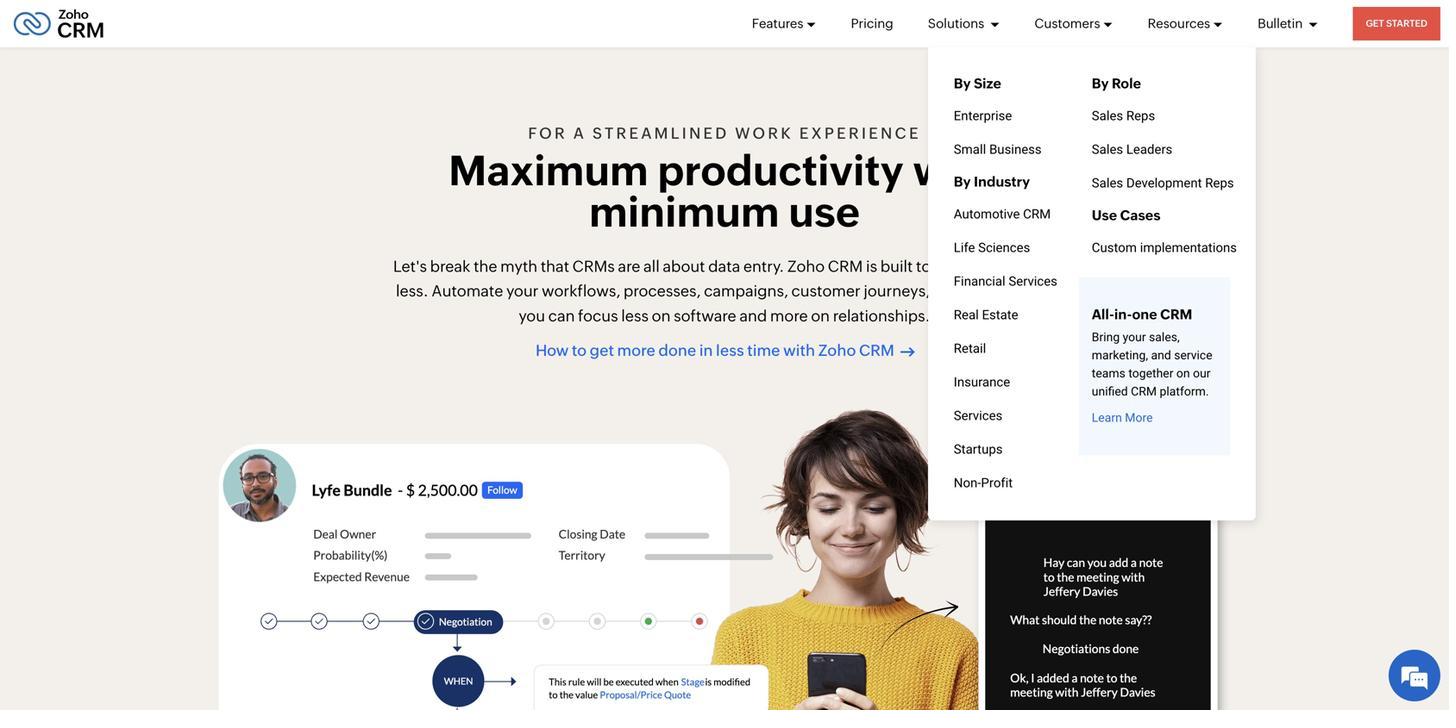 Task type: locate. For each thing, give the bounding box(es) containing it.
to inside is built to get more done in less. automate your workflows, processes, campaigns, customer journeys, and more so that you can focus less on software and more on relationships.
[[916, 258, 931, 275]]

services up startups
[[954, 409, 1003, 424]]

1 vertical spatial get
[[590, 342, 614, 360]]

on up platform.
[[1177, 367, 1190, 381]]

1 vertical spatial zoho
[[819, 342, 856, 360]]

teams
[[1092, 367, 1126, 381]]

1 horizontal spatial to
[[916, 258, 931, 275]]

real
[[954, 308, 979, 323]]

3 sales from the top
[[1092, 176, 1124, 191]]

done down software on the top of the page
[[659, 342, 697, 360]]

0 horizontal spatial and
[[740, 307, 767, 325]]

0 vertical spatial zoho
[[788, 258, 825, 275]]

by down small
[[954, 174, 971, 190]]

can
[[548, 307, 575, 325]]

solutions
[[928, 16, 987, 31]]

that up workflows,
[[541, 258, 570, 275]]

sales inside sales leaders link
[[1092, 142, 1124, 157]]

0 vertical spatial in
[[1043, 258, 1056, 275]]

services inside "services" link
[[954, 409, 1003, 424]]

reps up sales leaders on the top right of page
[[1127, 108, 1156, 123]]

1 horizontal spatial and
[[933, 283, 961, 300]]

enterprise
[[954, 108, 1012, 123]]

1 vertical spatial that
[[1025, 283, 1054, 300]]

sales development reps
[[1092, 176, 1234, 191]]

1 horizontal spatial your
[[1123, 330, 1146, 345]]

all
[[644, 258, 660, 275]]

on down customer
[[811, 307, 830, 325]]

done down sciences
[[1002, 258, 1040, 275]]

0 horizontal spatial that
[[541, 258, 570, 275]]

services inside financial services link
[[1009, 274, 1058, 289]]

0 horizontal spatial with
[[783, 342, 815, 360]]

business
[[990, 142, 1042, 157]]

1 sales from the top
[[1092, 108, 1124, 123]]

2 sales from the top
[[1092, 142, 1124, 157]]

in-
[[1115, 307, 1132, 323]]

real estate link
[[928, 299, 1079, 332]]

0 vertical spatial that
[[541, 258, 570, 275]]

use
[[789, 188, 860, 236]]

to
[[916, 258, 931, 275], [572, 342, 587, 360]]

journeys,
[[864, 283, 930, 300]]

2 horizontal spatial on
[[1177, 367, 1190, 381]]

1 horizontal spatial with
[[913, 147, 1001, 194]]

features
[[752, 16, 804, 31]]

sales down the by role on the right of the page
[[1092, 108, 1124, 123]]

0 vertical spatial sales
[[1092, 108, 1124, 123]]

get
[[934, 258, 958, 275], [590, 342, 614, 360]]

by left the role
[[1092, 75, 1109, 91]]

by for by role
[[1092, 75, 1109, 91]]

break
[[430, 258, 471, 275]]

resources
[[1148, 16, 1211, 31]]

development
[[1127, 176, 1202, 191]]

that right 'so'
[[1025, 283, 1054, 300]]

productivity
[[658, 147, 904, 194]]

0 vertical spatial with
[[913, 147, 1001, 194]]

zoho down relationships. in the top of the page
[[819, 342, 856, 360]]

0 horizontal spatial done
[[659, 342, 697, 360]]

learn more link
[[1079, 402, 1230, 435]]

get started link
[[1353, 7, 1441, 41]]

0 vertical spatial to
[[916, 258, 931, 275]]

done inside is built to get more done in less. automate your workflows, processes, campaigns, customer journeys, and more so that you can focus less on software and more on relationships.
[[1002, 258, 1040, 275]]

0 vertical spatial get
[[934, 258, 958, 275]]

one
[[1132, 307, 1158, 323]]

crm down together
[[1131, 385, 1157, 399]]

all-in-one crm bring your sales, marketing, and service teams together on our unified crm platform.
[[1092, 307, 1213, 399]]

in
[[1043, 258, 1056, 275], [700, 342, 713, 360]]

your up marketing,
[[1123, 330, 1146, 345]]

0 vertical spatial services
[[1009, 274, 1058, 289]]

real estate
[[954, 308, 1019, 323]]

and up real
[[933, 283, 961, 300]]

1 horizontal spatial that
[[1025, 283, 1054, 300]]

0 horizontal spatial on
[[652, 307, 671, 325]]

learn
[[1092, 411, 1122, 425]]

0 vertical spatial and
[[933, 283, 961, 300]]

workflow image
[[521, 653, 857, 711]]

entry.
[[744, 258, 785, 275]]

data
[[709, 258, 741, 275]]

built
[[881, 258, 913, 275]]

1 vertical spatial less
[[716, 342, 744, 360]]

insurance link
[[928, 366, 1079, 399]]

reps right development
[[1206, 176, 1234, 191]]

pricing
[[851, 16, 894, 31]]

financial
[[954, 274, 1006, 289]]

your
[[506, 283, 539, 300], [1123, 330, 1146, 345]]

with
[[913, 147, 1001, 194], [783, 342, 815, 360]]

automotive  crm
[[954, 207, 1051, 222]]

zia voice image
[[966, 420, 1231, 711]]

0 horizontal spatial reps
[[1127, 108, 1156, 123]]

more
[[962, 258, 999, 275], [964, 283, 1002, 300], [770, 307, 808, 325], [617, 342, 656, 360]]

life sciences link
[[928, 231, 1079, 265]]

1 horizontal spatial services
[[1009, 274, 1058, 289]]

1 horizontal spatial done
[[1002, 258, 1040, 275]]

services down sciences
[[1009, 274, 1058, 289]]

1 vertical spatial with
[[783, 342, 815, 360]]

services
[[1009, 274, 1058, 289], [954, 409, 1003, 424]]

2 vertical spatial and
[[1151, 349, 1172, 363]]

and inside the all-in-one crm bring your sales, marketing, and service teams together on our unified crm platform.
[[1151, 349, 1172, 363]]

0 horizontal spatial to
[[572, 342, 587, 360]]

2 horizontal spatial and
[[1151, 349, 1172, 363]]

less left time at the right of page
[[716, 342, 744, 360]]

by left size
[[954, 75, 971, 91]]

and down campaigns,
[[740, 307, 767, 325]]

1 horizontal spatial on
[[811, 307, 830, 325]]

get inside is built to get more done in less. automate your workflows, processes, campaigns, customer journeys, and more so that you can focus less on software and more on relationships.
[[934, 258, 958, 275]]

non-profit link
[[928, 467, 1079, 500]]

crm
[[1023, 207, 1051, 222], [828, 258, 863, 275], [1161, 307, 1193, 323], [859, 342, 895, 360], [1131, 385, 1157, 399]]

get down life
[[934, 258, 958, 275]]

crm left is at the top right of the page
[[828, 258, 863, 275]]

bring
[[1092, 330, 1120, 345]]

non-
[[954, 476, 981, 491]]

2 vertical spatial sales
[[1092, 176, 1124, 191]]

1 vertical spatial services
[[954, 409, 1003, 424]]

to right the built
[[916, 258, 931, 275]]

0 horizontal spatial services
[[954, 409, 1003, 424]]

is
[[866, 258, 878, 275]]

zoho up customer
[[788, 258, 825, 275]]

0 vertical spatial your
[[506, 283, 539, 300]]

sales inside sales reps link
[[1092, 108, 1124, 123]]

pricing link
[[851, 0, 894, 47]]

0 horizontal spatial less
[[621, 307, 649, 325]]

your down 'myth'
[[506, 283, 539, 300]]

is built to get more done in less. automate your workflows, processes, campaigns, customer journeys, and more so that you can focus less on software and more on relationships.
[[396, 258, 1056, 325]]

streamlined
[[593, 124, 729, 142]]

0 horizontal spatial your
[[506, 283, 539, 300]]

zoho crm logo image
[[13, 5, 104, 43]]

sales for sales development reps
[[1092, 176, 1124, 191]]

on down the processes,
[[652, 307, 671, 325]]

0 vertical spatial done
[[1002, 258, 1040, 275]]

how to get more done in less time with zoho crm
[[536, 342, 895, 360]]

that inside is built to get more done in less. automate your workflows, processes, campaigns, customer journeys, and more so that you can focus less on software and more on relationships.
[[1025, 283, 1054, 300]]

services link
[[928, 399, 1079, 433]]

less down the processes,
[[621, 307, 649, 325]]

sales up use
[[1092, 176, 1124, 191]]

to right how
[[572, 342, 587, 360]]

retail
[[954, 341, 986, 356]]

more down focus
[[617, 342, 656, 360]]

1 vertical spatial your
[[1123, 330, 1146, 345]]

1 horizontal spatial get
[[934, 258, 958, 275]]

deal card image
[[219, 444, 774, 711]]

sales down the sales reps
[[1092, 142, 1124, 157]]

resources link
[[1148, 0, 1224, 47]]

processes,
[[624, 283, 701, 300]]

by for by industry
[[954, 174, 971, 190]]

get down focus
[[590, 342, 614, 360]]

1 horizontal spatial less
[[716, 342, 744, 360]]

crms
[[573, 258, 615, 275]]

sales inside sales development reps link
[[1092, 176, 1124, 191]]

and down sales,
[[1151, 349, 1172, 363]]

1 vertical spatial sales
[[1092, 142, 1124, 157]]

1 horizontal spatial in
[[1043, 258, 1056, 275]]

for
[[528, 124, 568, 142]]

leaders
[[1127, 142, 1173, 157]]

1 vertical spatial reps
[[1206, 176, 1234, 191]]

less.
[[396, 283, 429, 300]]

0 vertical spatial less
[[621, 307, 649, 325]]

reps
[[1127, 108, 1156, 123], [1206, 176, 1234, 191]]

0 horizontal spatial in
[[700, 342, 713, 360]]



Task type: vqa. For each thing, say whether or not it's contained in the screenshot.
Access Zoho CRM link
no



Task type: describe. For each thing, give the bounding box(es) containing it.
crm up sales,
[[1161, 307, 1193, 323]]

more up time at the right of page
[[770, 307, 808, 325]]

custom implementations link
[[1079, 231, 1237, 265]]

learn more
[[1092, 411, 1153, 425]]

by industry
[[954, 174, 1030, 190]]

let's break the myth that crms are all about data entry. zoho crm
[[393, 258, 863, 275]]

cases
[[1121, 208, 1161, 223]]

sales leaders
[[1092, 142, 1173, 157]]

sales reps link
[[1079, 99, 1230, 133]]

service
[[1175, 349, 1213, 363]]

work
[[735, 124, 794, 142]]

implementations
[[1140, 240, 1237, 255]]

time
[[747, 342, 780, 360]]

started
[[1387, 18, 1428, 29]]

crm down relationships. in the top of the page
[[859, 342, 895, 360]]

estate
[[982, 308, 1019, 323]]

your inside the all-in-one crm bring your sales, marketing, and service teams together on our unified crm platform.
[[1123, 330, 1146, 345]]

crm up sciences
[[1023, 207, 1051, 222]]

1 vertical spatial done
[[659, 342, 697, 360]]

let's
[[393, 258, 427, 275]]

get started
[[1366, 18, 1428, 29]]

small business
[[954, 142, 1042, 157]]

by size
[[954, 75, 1002, 91]]

small
[[954, 142, 986, 157]]

marketing,
[[1092, 349, 1149, 363]]

startups link
[[928, 433, 1079, 467]]

customers
[[1035, 16, 1101, 31]]

more up real estate in the top of the page
[[964, 283, 1002, 300]]

more
[[1125, 411, 1153, 425]]

crm home banner image
[[700, 405, 992, 711]]

insurance
[[954, 375, 1011, 390]]

profit
[[981, 476, 1013, 491]]

sales for sales leaders
[[1092, 142, 1124, 157]]

how
[[536, 342, 569, 360]]

are
[[618, 258, 641, 275]]

maximum
[[449, 147, 649, 194]]

by role
[[1092, 75, 1142, 91]]

platform.
[[1160, 385, 1209, 399]]

together
[[1129, 367, 1174, 381]]

sales reps
[[1092, 108, 1156, 123]]

more down life sciences
[[962, 258, 999, 275]]

custom implementations
[[1092, 240, 1237, 255]]

financial services
[[954, 274, 1058, 289]]

life sciences
[[954, 240, 1031, 255]]

on inside the all-in-one crm bring your sales, marketing, and service teams together on our unified crm platform.
[[1177, 367, 1190, 381]]

our
[[1193, 367, 1211, 381]]

relationships.
[[833, 307, 931, 325]]

financial services link
[[928, 265, 1079, 299]]

all-
[[1092, 307, 1115, 323]]

focus
[[578, 307, 618, 325]]

industry
[[974, 174, 1030, 190]]

1 vertical spatial and
[[740, 307, 767, 325]]

small business link
[[928, 133, 1079, 167]]

use
[[1092, 208, 1117, 223]]

a
[[573, 124, 587, 142]]

unified
[[1092, 385, 1128, 399]]

sciences
[[979, 240, 1031, 255]]

about
[[663, 258, 705, 275]]

1 vertical spatial in
[[700, 342, 713, 360]]

less inside is built to get more done in less. automate your workflows, processes, campaigns, customer journeys, and more so that you can focus less on software and more on relationships.
[[621, 307, 649, 325]]

1 vertical spatial to
[[572, 342, 587, 360]]

sales leaders link
[[1079, 133, 1230, 167]]

0 vertical spatial reps
[[1127, 108, 1156, 123]]

by for by size
[[954, 75, 971, 91]]

0 horizontal spatial get
[[590, 342, 614, 360]]

your inside is built to get more done in less. automate your workflows, processes, campaigns, customer journeys, and more so that you can focus less on software and more on relationships.
[[506, 283, 539, 300]]

sales development reps link
[[1079, 167, 1234, 200]]

with inside for a streamlined work experience maximum productivity with minimum use
[[913, 147, 1001, 194]]

1 horizontal spatial reps
[[1206, 176, 1234, 191]]

startups
[[954, 442, 1003, 457]]

software
[[674, 307, 737, 325]]

size
[[974, 75, 1002, 91]]

retail link
[[928, 332, 1079, 366]]

sales,
[[1149, 330, 1180, 345]]

solutions link
[[928, 0, 1000, 47]]

life
[[954, 240, 975, 255]]

get
[[1366, 18, 1385, 29]]

features link
[[752, 0, 817, 47]]

use cases
[[1092, 208, 1161, 223]]

sales for sales reps
[[1092, 108, 1124, 123]]

in inside is built to get more done in less. automate your workflows, processes, campaigns, customer journeys, and more so that you can focus less on software and more on relationships.
[[1043, 258, 1056, 275]]

automotive
[[954, 207, 1020, 222]]

bulletin link
[[1258, 0, 1319, 47]]

role
[[1112, 75, 1142, 91]]

minimum
[[589, 188, 780, 236]]

you
[[519, 307, 545, 325]]

so
[[1005, 283, 1022, 300]]

myth
[[501, 258, 538, 275]]

the
[[474, 258, 497, 275]]

automotive  crm link
[[928, 198, 1079, 231]]

enterprise link
[[928, 99, 1079, 133]]



